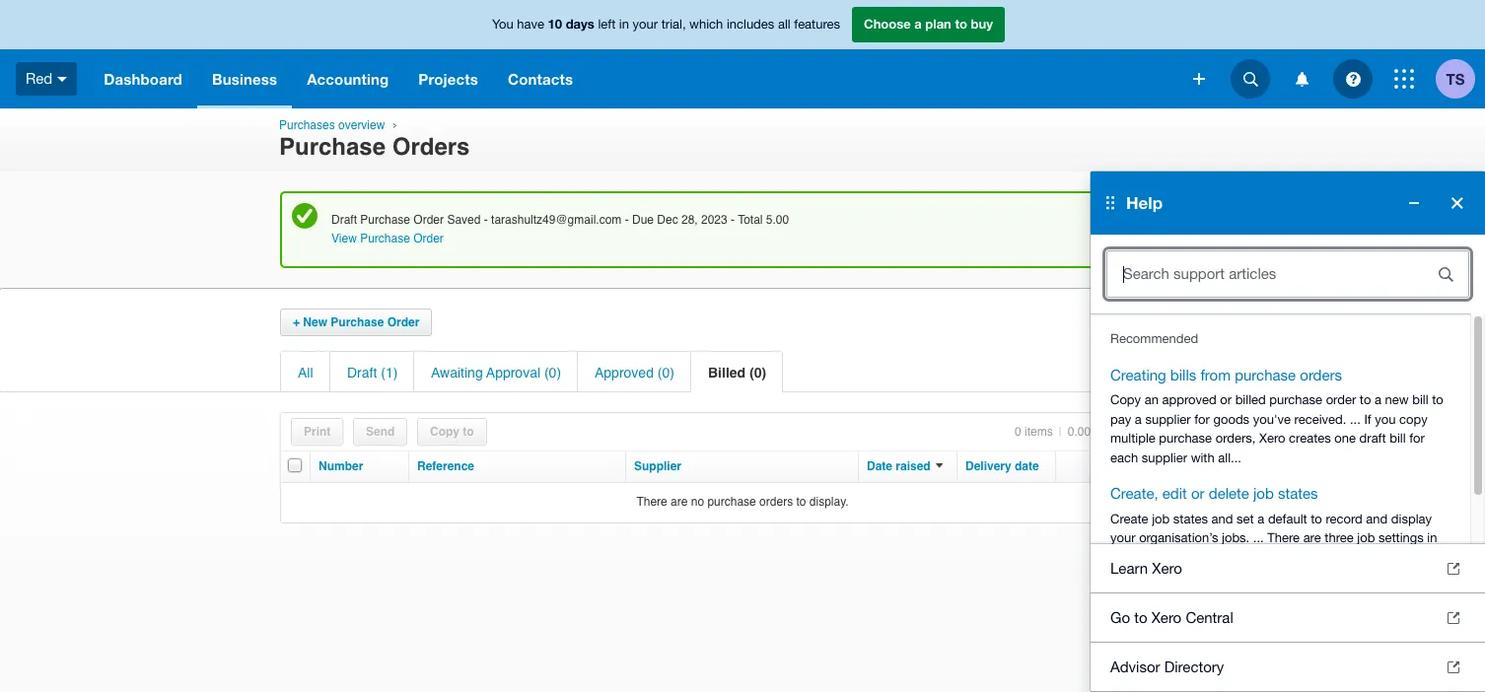 Task type: locate. For each thing, give the bounding box(es) containing it.
2 vertical spatial ...
[[1175, 569, 1185, 584]]

usd
[[1095, 425, 1120, 439]]

reference link
[[417, 460, 475, 473]]

in down display
[[1428, 531, 1438, 546]]

purchases overview link
[[279, 118, 385, 132]]

red button
[[0, 49, 89, 109]]

0 vertical spatial there
[[637, 495, 668, 509]]

1 vertical spatial orders
[[760, 495, 793, 509]]

(0) right the approval
[[545, 365, 561, 381]]

1 vertical spatial your
[[1111, 531, 1136, 546]]

- right saved
[[484, 213, 488, 227]]

... left if
[[1351, 412, 1361, 427]]

2 horizontal spatial ...
[[1351, 412, 1361, 427]]

0 horizontal spatial there
[[637, 495, 668, 509]]

states up default at the right of page
[[1279, 485, 1319, 502]]

to right go
[[1135, 609, 1148, 626]]

+ new purchase order
[[293, 316, 420, 329]]

0 vertical spatial ...
[[1351, 412, 1361, 427]]

1 horizontal spatial copy
[[1111, 393, 1142, 407]]

supplier down an on the right
[[1146, 412, 1191, 427]]

states,
[[1241, 550, 1279, 565]]

and left set
[[1212, 512, 1234, 526]]

(0) for billed (0)
[[750, 365, 767, 381]]

1 horizontal spatial in
[[1428, 531, 1438, 546]]

orders up order
[[1301, 367, 1343, 383]]

1 vertical spatial in
[[1428, 531, 1438, 546]]

1 horizontal spatial there
[[1268, 531, 1300, 546]]

there
[[637, 495, 668, 509], [1268, 531, 1300, 546]]

create, edit or delete job states link
[[1111, 483, 1319, 506]]

order up (1)
[[387, 316, 420, 329]]

orders
[[1301, 367, 1343, 383], [760, 495, 793, 509]]

(1)
[[381, 365, 398, 381]]

job
[[1254, 485, 1275, 502], [1153, 512, 1170, 526], [1358, 531, 1376, 546], [1219, 550, 1237, 565], [1282, 550, 1300, 565], [1392, 550, 1410, 565]]

tarashultz49@gmail.com
[[491, 213, 622, 227]]

awaiting approval (0)
[[431, 365, 561, 381]]

or up goods
[[1221, 393, 1232, 407]]

job down settings
[[1392, 550, 1410, 565]]

date raised
[[867, 460, 931, 473]]

0 vertical spatial draft
[[332, 213, 357, 227]]

- left due
[[625, 213, 629, 227]]

0 horizontal spatial for
[[1195, 412, 1210, 427]]

1 vertical spatial states
[[1174, 512, 1209, 526]]

0 horizontal spatial (0)
[[545, 365, 561, 381]]

0 horizontal spatial or
[[1192, 485, 1205, 502]]

copy up reference "link"
[[430, 425, 460, 439]]

0 vertical spatial copy
[[1111, 393, 1142, 407]]

states
[[1279, 485, 1319, 502], [1174, 512, 1209, 526]]

includes
[[727, 17, 775, 32]]

reference
[[417, 460, 475, 473]]

0 horizontal spatial ...
[[1175, 569, 1185, 584]]

external link opens in new tab image
[[1448, 563, 1460, 575], [1448, 612, 1460, 624], [1448, 662, 1460, 673]]

0 vertical spatial or
[[1221, 393, 1232, 407]]

order left saved
[[414, 213, 444, 227]]

10
[[548, 16, 562, 32]]

job down jobs.
[[1219, 550, 1237, 565]]

0 horizontal spatial copy
[[430, 425, 460, 439]]

0 vertical spatial orders
[[1301, 367, 1343, 383]]

purchase
[[1235, 367, 1297, 383], [1270, 393, 1323, 407], [1160, 431, 1213, 446], [708, 495, 757, 509]]

0 vertical spatial supplier
[[1146, 412, 1191, 427]]

1 vertical spatial or
[[1192, 485, 1205, 502]]

1 horizontal spatial bill
[[1413, 393, 1429, 407]]

1 external link opens in new tab image from the top
[[1448, 563, 1460, 575]]

...
[[1351, 412, 1361, 427], [1254, 531, 1265, 546], [1175, 569, 1185, 584]]

0 vertical spatial external link opens in new tab image
[[1448, 563, 1460, 575]]

saved
[[447, 213, 481, 227]]

3 external link opens in new tab image from the top
[[1448, 662, 1460, 673]]

- left total
[[731, 213, 735, 227]]

1 vertical spatial are
[[1304, 531, 1322, 546]]

in right the left on the top of the page
[[619, 17, 629, 32]]

in inside create, edit or delete job states create job states and set a default to record and display your organisation's jobs. ... there are three job settings in practice manager: job states, job categories and job templates. ... before yo...
[[1428, 531, 1438, 546]]

to left buy
[[955, 16, 968, 32]]

3 (0) from the left
[[750, 365, 767, 381]]

accounting
[[307, 70, 389, 88]]

to left 'record'
[[1311, 512, 1323, 526]]

purchase right new
[[331, 316, 384, 329]]

days
[[566, 16, 595, 32]]

purchases
[[279, 118, 335, 132]]

0 vertical spatial are
[[671, 495, 688, 509]]

there down default at the right of page
[[1268, 531, 1300, 546]]

creating bills from purchase orders copy an approved or billed purchase order to a new bill to pay a supplier for goods you've received. ... if you copy multiple purchase orders, xero creates one draft bill for each supplier with all...
[[1111, 367, 1444, 465]]

to
[[955, 16, 968, 32], [1360, 393, 1372, 407], [1433, 393, 1444, 407], [463, 425, 474, 439], [797, 495, 807, 509], [1311, 512, 1323, 526], [1135, 609, 1148, 626]]

practice
[[1111, 550, 1158, 565]]

0 horizontal spatial your
[[633, 17, 658, 32]]

2 vertical spatial external link opens in new tab image
[[1448, 662, 1460, 673]]

... up states,
[[1254, 531, 1265, 546]]

... down manager:
[[1175, 569, 1185, 584]]

0 horizontal spatial in
[[619, 17, 629, 32]]

1 horizontal spatial svg image
[[1296, 72, 1309, 86]]

directory
[[1165, 659, 1225, 675]]

settings
[[1379, 531, 1424, 546]]

svg image
[[1296, 72, 1309, 86], [1194, 73, 1206, 85]]

external link opens in new tab image for learn xero
[[1448, 563, 1460, 575]]

bills
[[1171, 367, 1197, 383]]

0 horizontal spatial -
[[484, 213, 488, 227]]

1 vertical spatial draft
[[347, 365, 377, 381]]

orders left 'display.'
[[760, 495, 793, 509]]

or right edit
[[1192, 485, 1205, 502]]

xero
[[1260, 431, 1286, 446], [1153, 560, 1183, 577], [1152, 609, 1182, 626]]

copy
[[1400, 412, 1428, 427]]

creates
[[1290, 431, 1332, 446]]

xero left the 'central'
[[1152, 609, 1182, 626]]

or
[[1221, 393, 1232, 407], [1192, 485, 1205, 502]]

draft left (1)
[[347, 365, 377, 381]]

you've
[[1254, 412, 1291, 427]]

0 horizontal spatial states
[[1174, 512, 1209, 526]]

send
[[366, 425, 395, 439]]

help group
[[1091, 172, 1486, 693]]

job up organisation's
[[1153, 512, 1170, 526]]

dashboard link
[[89, 49, 197, 109]]

28,
[[682, 213, 698, 227]]

go to xero central
[[1111, 609, 1234, 626]]

draft for draft purchase order saved - tarashultz49@gmail.com - due dec 28, 2023 - total 5.00 view purchase order
[[332, 213, 357, 227]]

1 horizontal spatial ...
[[1254, 531, 1265, 546]]

2 horizontal spatial -
[[731, 213, 735, 227]]

no
[[691, 495, 705, 509]]

you can click and drag the help menu image
[[1107, 197, 1115, 210]]

for down copy
[[1410, 431, 1425, 446]]

orders
[[392, 133, 470, 161]]

states up organisation's
[[1174, 512, 1209, 526]]

there down supplier
[[637, 495, 668, 509]]

advisor
[[1111, 659, 1161, 675]]

copy up pay
[[1111, 393, 1142, 407]]

received.
[[1295, 412, 1347, 427]]

1 horizontal spatial (0)
[[658, 365, 675, 381]]

for
[[1195, 412, 1210, 427], [1410, 431, 1425, 446]]

1 - from the left
[[484, 213, 488, 227]]

0 vertical spatial xero
[[1260, 431, 1286, 446]]

purchase
[[279, 133, 386, 161], [360, 213, 410, 227], [360, 232, 410, 246], [331, 316, 384, 329]]

0 vertical spatial in
[[619, 17, 629, 32]]

1 vertical spatial external link opens in new tab image
[[1448, 612, 1460, 624]]

0.00
[[1068, 425, 1091, 439]]

1 horizontal spatial or
[[1221, 393, 1232, 407]]

billed
[[1236, 393, 1267, 407]]

submit search image
[[1427, 255, 1466, 294]]

are left no on the bottom
[[671, 495, 688, 509]]

(0) right "approved"
[[658, 365, 675, 381]]

xero down organisation's
[[1153, 560, 1183, 577]]

0 horizontal spatial bill
[[1390, 431, 1406, 446]]

create, edit or delete job states create job states and set a default to record and display your organisation's jobs. ... there are three job settings in practice manager: job states, job categories and job templates. ... before yo...
[[1111, 485, 1438, 584]]

0 vertical spatial bill
[[1413, 393, 1429, 407]]

to up if
[[1360, 393, 1372, 407]]

are
[[671, 495, 688, 509], [1304, 531, 1322, 546]]

1 horizontal spatial orders
[[1301, 367, 1343, 383]]

learn
[[1111, 560, 1148, 577]]

copy inside creating bills from purchase orders copy an approved or billed purchase order to a new bill to pay a supplier for goods you've received. ... if you copy multiple purchase orders, xero creates one draft bill for each supplier with all...
[[1111, 393, 1142, 407]]

2 (0) from the left
[[658, 365, 675, 381]]

billed (0) button
[[708, 365, 767, 381]]

purchase up you've
[[1270, 393, 1323, 407]]

jobs.
[[1222, 531, 1250, 546]]

0
[[1015, 425, 1022, 439]]

order right view
[[414, 232, 444, 246]]

0 horizontal spatial orders
[[760, 495, 793, 509]]

projects button
[[404, 49, 493, 109]]

1 horizontal spatial for
[[1410, 431, 1425, 446]]

a
[[915, 16, 922, 32], [1375, 393, 1382, 407], [1135, 412, 1142, 427], [1258, 512, 1265, 526]]

a left plan
[[915, 16, 922, 32]]

draft inside 'draft purchase order saved - tarashultz49@gmail.com - due dec 28, 2023 - total 5.00 view purchase order'
[[332, 213, 357, 227]]

accounting button
[[292, 49, 404, 109]]

purchase right view
[[360, 232, 410, 246]]

each
[[1111, 450, 1139, 465]]

your left trial,
[[633, 17, 658, 32]]

supplier down "search" 'button' at the right of the page
[[1142, 450, 1188, 465]]

1 vertical spatial copy
[[430, 425, 460, 439]]

0 horizontal spatial svg image
[[1194, 73, 1206, 85]]

0 horizontal spatial are
[[671, 495, 688, 509]]

default
[[1269, 512, 1308, 526]]

go
[[1111, 609, 1131, 626]]

job up set
[[1254, 485, 1275, 502]]

business button
[[197, 49, 292, 109]]

and
[[1212, 512, 1234, 526], [1367, 512, 1388, 526], [1367, 550, 1389, 565]]

delivery date
[[966, 460, 1040, 473]]

purchase up billed
[[1235, 367, 1297, 383]]

for down approved
[[1195, 412, 1210, 427]]

all
[[298, 365, 313, 381]]

purchase right no on the bottom
[[708, 495, 757, 509]]

0 vertical spatial your
[[633, 17, 658, 32]]

1 horizontal spatial your
[[1111, 531, 1136, 546]]

1 horizontal spatial -
[[625, 213, 629, 227]]

a right set
[[1258, 512, 1265, 526]]

purchase up with
[[1160, 431, 1213, 446]]

purchase down purchases overview
[[279, 133, 386, 161]]

buy
[[971, 16, 994, 32]]

view
[[332, 232, 357, 246]]

1 vertical spatial there
[[1268, 531, 1300, 546]]

0 vertical spatial states
[[1279, 485, 1319, 502]]

amount link
[[1110, 460, 1154, 473]]

xero down you've
[[1260, 431, 1286, 446]]

0 items | 0.00 usd
[[1015, 425, 1120, 439]]

are left three
[[1304, 531, 1322, 546]]

2 horizontal spatial (0)
[[750, 365, 767, 381]]

(0) right billed
[[750, 365, 767, 381]]

or inside create, edit or delete job states create job states and set a default to record and display your organisation's jobs. ... there are three job settings in practice manager: job states, job categories and job templates. ... before yo...
[[1192, 485, 1205, 502]]

before
[[1189, 569, 1227, 584]]

5.00
[[766, 213, 789, 227]]

svg image
[[1395, 69, 1415, 89], [1244, 72, 1258, 86], [1346, 72, 1361, 86], [57, 77, 67, 82]]

1 horizontal spatial are
[[1304, 531, 1322, 546]]

bill up copy
[[1413, 393, 1429, 407]]

0 vertical spatial for
[[1195, 412, 1210, 427]]

2 external link opens in new tab image from the top
[[1448, 612, 1460, 624]]

bill down you
[[1390, 431, 1406, 446]]

search button
[[1143, 425, 1182, 439]]

your down create in the right of the page
[[1111, 531, 1136, 546]]

orders inside creating bills from purchase orders copy an approved or billed purchase order to a new bill to pay a supplier for goods you've received. ... if you copy multiple purchase orders, xero creates one draft bill for each supplier with all...
[[1301, 367, 1343, 383]]

draft up view
[[332, 213, 357, 227]]



Task type: describe. For each thing, give the bounding box(es) containing it.
total
[[738, 213, 763, 227]]

with
[[1191, 450, 1215, 465]]

your inside you have 10 days left in your trial, which includes all features
[[633, 17, 658, 32]]

print
[[304, 425, 331, 439]]

choose a plan to buy
[[864, 16, 994, 32]]

plan
[[926, 16, 952, 32]]

dec
[[657, 213, 678, 227]]

orders for from
[[1301, 367, 1343, 383]]

ts
[[1447, 70, 1466, 87]]

a inside create, edit or delete job states create job states and set a default to record and display your organisation's jobs. ... there are three job settings in practice manager: job states, job categories and job templates. ... before yo...
[[1258, 512, 1265, 526]]

multiple
[[1111, 431, 1156, 446]]

1 vertical spatial order
[[414, 232, 444, 246]]

an
[[1145, 393, 1159, 407]]

1 vertical spatial supplier
[[1142, 450, 1188, 465]]

have
[[517, 17, 545, 32]]

supplier
[[634, 460, 682, 473]]

templates.
[[1111, 569, 1171, 584]]

one
[[1335, 431, 1357, 446]]

create,
[[1111, 485, 1159, 502]]

pay
[[1111, 412, 1132, 427]]

a right pay
[[1135, 412, 1142, 427]]

number link
[[319, 460, 363, 473]]

left
[[598, 17, 616, 32]]

approved (0) button
[[595, 365, 675, 381]]

search
[[1143, 425, 1182, 439]]

purchase orders
[[279, 133, 470, 161]]

yo...
[[1230, 569, 1255, 584]]

purchase up view purchase order link
[[360, 213, 410, 227]]

1 vertical spatial ...
[[1254, 531, 1265, 546]]

all
[[778, 17, 791, 32]]

approval
[[487, 365, 541, 381]]

to left 'display.'
[[797, 495, 807, 509]]

2 - from the left
[[625, 213, 629, 227]]

onboarding help options for new xero users group
[[1091, 692, 1486, 693]]

you have 10 days left in your trial, which includes all features
[[492, 16, 841, 32]]

copy to button
[[430, 425, 474, 439]]

job right three
[[1358, 531, 1376, 546]]

all button
[[298, 365, 313, 381]]

to inside create, edit or delete job states create job states and set a default to record and display your organisation's jobs. ... there are three job settings in practice manager: job states, job categories and job templates. ... before yo...
[[1311, 512, 1323, 526]]

overview
[[338, 118, 385, 132]]

draft (1) button
[[347, 365, 398, 381]]

0 vertical spatial order
[[414, 213, 444, 227]]

1 (0) from the left
[[545, 365, 561, 381]]

to up reference "link"
[[463, 425, 474, 439]]

organisation's
[[1140, 531, 1219, 546]]

2 vertical spatial xero
[[1152, 609, 1182, 626]]

1 horizontal spatial states
[[1279, 485, 1319, 502]]

recommended
[[1111, 332, 1199, 346]]

awaiting
[[431, 365, 483, 381]]

amount
[[1110, 460, 1154, 473]]

delivery
[[966, 460, 1012, 473]]

are inside create, edit or delete job states create job states and set a default to record and display your organisation's jobs. ... there are three job settings in practice manager: job states, job categories and job templates. ... before yo...
[[1304, 531, 1322, 546]]

(0) for approved (0)
[[658, 365, 675, 381]]

orders,
[[1216, 431, 1256, 446]]

creating
[[1111, 367, 1167, 383]]

svg image inside red popup button
[[57, 77, 67, 82]]

draft for draft (1)
[[347, 365, 377, 381]]

number
[[319, 460, 363, 473]]

all...
[[1219, 450, 1242, 465]]

date raised link
[[867, 460, 931, 473]]

new
[[1386, 393, 1410, 407]]

red
[[26, 70, 53, 87]]

categories
[[1304, 550, 1364, 565]]

view purchase order link
[[332, 232, 444, 246]]

dashboard
[[104, 70, 182, 88]]

you
[[1376, 412, 1396, 427]]

external link opens in new tab image for advisor directory
[[1448, 662, 1460, 673]]

manager:
[[1162, 550, 1216, 565]]

send button
[[366, 425, 395, 439]]

or inside creating bills from purchase orders copy an approved or billed purchase order to a new bill to pay a supplier for goods you've received. ... if you copy multiple purchase orders, xero creates one draft bill for each supplier with all...
[[1221, 393, 1232, 407]]

edit
[[1163, 485, 1188, 502]]

billed (0)
[[708, 365, 767, 381]]

and up settings
[[1367, 512, 1388, 526]]

create
[[1111, 512, 1149, 526]]

1 vertical spatial bill
[[1390, 431, 1406, 446]]

items
[[1025, 425, 1053, 439]]

collapse help menu image
[[1395, 184, 1435, 223]]

a left new
[[1375, 393, 1382, 407]]

1 vertical spatial xero
[[1153, 560, 1183, 577]]

|
[[1059, 425, 1062, 439]]

print button
[[304, 425, 331, 439]]

record
[[1326, 512, 1363, 526]]

xero inside creating bills from purchase orders copy an approved or billed purchase order to a new bill to pay a supplier for goods you've received. ... if you copy multiple purchase orders, xero creates one draft bill for each supplier with all...
[[1260, 431, 1286, 446]]

job right states,
[[1282, 550, 1300, 565]]

order
[[1327, 393, 1357, 407]]

and down settings
[[1367, 550, 1389, 565]]

recommended element
[[1111, 365, 1451, 587]]

draft
[[1360, 431, 1387, 446]]

1 vertical spatial for
[[1410, 431, 1425, 446]]

which
[[690, 17, 723, 32]]

supplier link
[[634, 460, 682, 473]]

to right new
[[1433, 393, 1444, 407]]

contacts button
[[493, 49, 588, 109]]

delete
[[1209, 485, 1250, 502]]

copy to
[[430, 425, 474, 439]]

delivery date link
[[966, 460, 1040, 473]]

Search support articles field
[[1108, 256, 1415, 293]]

three
[[1325, 531, 1354, 546]]

ts button
[[1437, 49, 1486, 109]]

date
[[867, 460, 893, 473]]

learn xero
[[1111, 560, 1183, 577]]

in inside you have 10 days left in your trial, which includes all features
[[619, 17, 629, 32]]

choose
[[864, 16, 911, 32]]

there inside create, edit or delete job states create job states and set a default to record and display your organisation's jobs. ... there are three job settings in practice manager: job states, job categories and job templates. ... before yo...
[[1268, 531, 1300, 546]]

raised
[[896, 460, 931, 473]]

3 - from the left
[[731, 213, 735, 227]]

close help menu image
[[1439, 184, 1478, 223]]

2 vertical spatial order
[[387, 316, 420, 329]]

orders for no
[[760, 495, 793, 509]]

billed
[[708, 365, 746, 381]]

business
[[212, 70, 277, 88]]

your inside create, edit or delete job states create job states and set a default to record and display your organisation's jobs. ... there are three job settings in practice manager: job states, job categories and job templates. ... before yo...
[[1111, 531, 1136, 546]]

awaiting approval (0) button
[[431, 365, 561, 381]]

help banner
[[0, 0, 1486, 693]]

projects
[[419, 70, 478, 88]]

approved
[[595, 365, 654, 381]]

external link opens in new tab image for go to xero central
[[1448, 612, 1460, 624]]

central
[[1186, 609, 1234, 626]]

... inside creating bills from purchase orders copy an approved or billed purchase order to a new bill to pay a supplier for goods you've received. ... if you copy multiple purchase orders, xero creates one draft bill for each supplier with all...
[[1351, 412, 1361, 427]]

creating bills from purchase orders link
[[1111, 365, 1343, 387]]



Task type: vqa. For each thing, say whether or not it's contained in the screenshot.
top defaults
no



